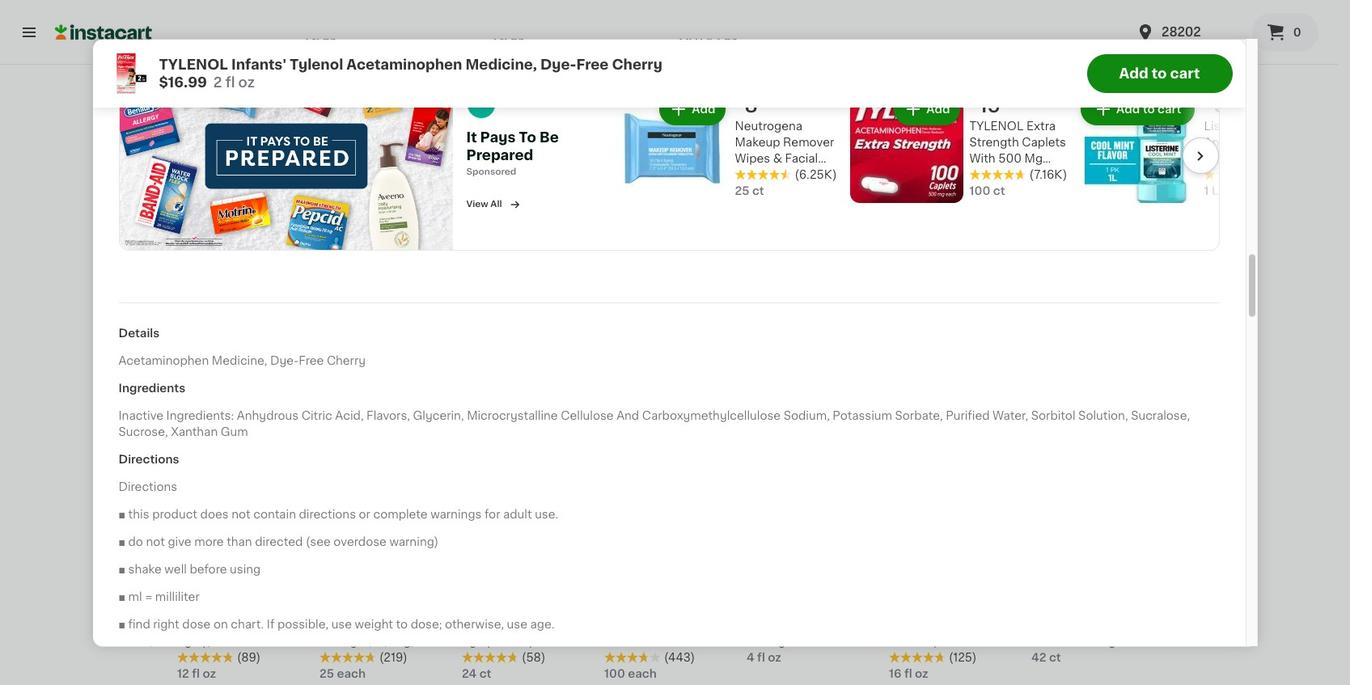 Task type: locate. For each thing, give the bounding box(es) containing it.
1 vertical spatial &
[[840, 604, 849, 615]]

1 horizontal spatial mg,
[[605, 620, 626, 632]]

2 horizontal spatial bismol
[[929, 604, 967, 615]]

reducer,
[[320, 620, 371, 632]]

1 horizontal spatial 5
[[710, 604, 718, 615]]

strength for 15
[[970, 138, 1020, 149]]

$ 7 49 for 7th product group from the right
[[181, 242, 213, 261]]

1 horizontal spatial stomach
[[784, 620, 835, 632]]

100
[[970, 186, 991, 197], [605, 669, 626, 680]]

1 horizontal spatial 25
[[735, 186, 750, 197]]

2 inside button
[[676, 35, 683, 47]]

relief,
[[838, 620, 873, 632]]

1 vertical spatial 100
[[605, 669, 626, 680]]

strength for 10
[[1032, 283, 1082, 294]]

0 vertical spatial item carousel region
[[177, 42, 1162, 366]]

for left adult
[[485, 510, 501, 521]]

using
[[230, 565, 261, 576]]

nsored
[[485, 168, 517, 177]]

1 fl oz button up tylenol infants' tylenol acetaminophen medicine, dye-free cherry $16.99 2 fl oz at the left top
[[304, 0, 477, 49]]

original down fixodent
[[890, 283, 934, 294]]

directions down sucrose,
[[119, 455, 179, 466]]

dulcolax laxative, 5 mg, comfort coated tablets
[[605, 604, 722, 648]]

■ for ■ do not give more than directed (see overdose warning)
[[119, 537, 125, 549]]

1 each from the left
[[337, 669, 366, 680]]

1 horizontal spatial not
[[232, 510, 251, 521]]

item carousel region containing 12
[[177, 379, 1162, 686]]

original up if
[[258, 604, 302, 615]]

0 vertical spatial 100
[[970, 186, 991, 197]]

1 horizontal spatial each
[[628, 669, 657, 680]]

0 horizontal spatial tablets
[[320, 653, 361, 664]]

sucralose,
[[1132, 411, 1191, 422]]

0 vertical spatial liquid,
[[1084, 283, 1122, 294]]

2 product group from the left
[[320, 100, 449, 344]]

1 horizontal spatial tylenol
[[462, 283, 503, 294]]

1 vertical spatial 5
[[248, 620, 255, 632]]

1 vertical spatial mg,
[[393, 637, 414, 648]]

1 horizontal spatial $ 16 99
[[608, 242, 651, 261]]

0 vertical spatial acid
[[387, 604, 413, 615]]

0 horizontal spatial 2
[[214, 75, 222, 88]]

use down the zantac
[[332, 620, 352, 631]]

1 vertical spatial care
[[267, 386, 307, 403]]

add button for product group containing 10
[[1094, 105, 1157, 134]]

fl inside '2 fl oz' button
[[500, 35, 508, 47]]

directions up this
[[119, 482, 177, 494]]

out
[[176, 648, 195, 659]]

2 up kenvue icon
[[490, 35, 497, 47]]

upset inside pepto-bismol upset stomach reliever/antidiarrheal, cherry
[[970, 604, 1004, 615]]

tylenol infants' tylenol acetaminophen medicine, dye-free cherry
[[462, 267, 574, 343], [605, 267, 717, 343]]

1 ■ from the top
[[119, 510, 125, 521]]

view all
[[467, 201, 502, 210]]

0 horizontal spatial for
[[485, 510, 501, 521]]

relief down age.
[[516, 653, 549, 664]]

fixodent complete original denture adhesive cream, twin denture care
[[890, 267, 999, 327]]

prepared
[[467, 150, 534, 163]]

cherry inside emetrol nausea & upset stomach relief, cherry flavor 4 fl oz
[[747, 637, 786, 648]]

ct
[[753, 186, 765, 197], [994, 186, 1006, 197], [1050, 653, 1062, 664], [480, 669, 492, 680]]

denture down cream,
[[923, 315, 970, 327]]

cherry inside pepto-bismol upset stomach reliever/antidiarrheal, cherry
[[890, 653, 928, 664]]

3 ■ from the top
[[119, 565, 125, 576]]

1 horizontal spatial symptom
[[462, 637, 518, 648]]

ct down "cleansing"
[[753, 186, 765, 197]]

milliliter
[[155, 592, 200, 604]]

99 for product group containing 10
[[1065, 243, 1079, 253]]

2 directions from the top
[[119, 482, 177, 494]]

3 pepto- from the left
[[890, 604, 929, 615]]

500
[[999, 154, 1022, 165]]

weight
[[355, 620, 393, 631]]

care for digestive care
[[267, 386, 307, 403]]

oz inside button
[[511, 35, 524, 47]]

mouthwash
[[1205, 154, 1271, 165]]

product group containing 13
[[890, 100, 1019, 360]]

2 pepto- from the left
[[462, 604, 501, 615]]

■ left ml
[[119, 592, 125, 604]]

adult
[[503, 510, 532, 521]]

12 down out
[[177, 669, 189, 680]]

kenvue it pays to be prepared check the ingredients in your medicine use only 1 product that contains acetominophen at a time band-aid is a registered trademark. mcneil consumer pharmaceuticals co. 2023 use products only as directed. jjci 2023 image
[[119, 63, 453, 250]]

view
[[467, 201, 489, 210]]

1 horizontal spatial $ 7 49
[[750, 242, 783, 261]]

16 for 4th product group from right
[[614, 242, 636, 261]]

0 vertical spatial 12
[[187, 580, 208, 598]]

2 $ 7 49 from the left
[[750, 242, 783, 261]]

0 horizontal spatial (19)
[[237, 299, 258, 310]]

1 directions from the top
[[119, 455, 179, 466]]

1 7 from the left
[[187, 242, 198, 261]]

stomach
[[784, 620, 835, 632], [890, 620, 941, 632], [462, 653, 513, 664]]

liquid, up pain
[[1084, 283, 1122, 294]]

caplets
[[1023, 138, 1067, 149]]

2 99 from the left
[[495, 243, 508, 253]]

0 horizontal spatial &
[[774, 154, 783, 165]]

to
[[1152, 66, 1168, 79], [1143, 104, 1156, 116], [396, 620, 408, 631]]

1 horizontal spatial (19)
[[807, 299, 828, 310]]

for inside pepto-bismol kid's chewables for multi- symptom upset stomach relief
[[528, 620, 544, 632]]

strength,
[[320, 637, 372, 648]]

upset down the emetrol
[[747, 620, 781, 632]]

0 vertical spatial 25
[[735, 186, 750, 197]]

1 item carousel region from the top
[[177, 42, 1162, 366]]

2 horizontal spatial upset
[[970, 604, 1004, 615]]

1 vertical spatial add to cart button
[[1083, 95, 1194, 125]]

microcrystalline
[[467, 411, 558, 422]]

infants'
[[231, 57, 287, 70], [519, 267, 561, 278], [662, 267, 704, 278]]

instacart logo image
[[55, 23, 152, 42]]

infants' inside tylenol infants' tylenol acetaminophen medicine, dye-free cherry $16.99 2 fl oz
[[231, 57, 287, 70]]

0 horizontal spatial $ 7 49
[[181, 242, 213, 261]]

1 horizontal spatial 2
[[490, 35, 497, 47]]

(89)
[[237, 653, 261, 664]]

2 bismol from the left
[[501, 604, 540, 615]]

4 ■ from the top
[[119, 592, 125, 604]]

1 vertical spatial oral
[[1074, 299, 1098, 310]]

$ 7 49
[[181, 242, 213, 261], [750, 242, 783, 261]]

warning)
[[390, 537, 439, 549]]

2 tylenol infants' tylenol acetaminophen medicine, dye-free cherry from the left
[[605, 267, 717, 343]]

product group
[[177, 100, 307, 329], [320, 100, 449, 344], [462, 100, 592, 345], [605, 100, 734, 360], [747, 100, 877, 329], [890, 100, 1019, 360], [1032, 100, 1162, 329]]

0 vertical spatial original
[[890, 283, 934, 294]]

1 tylenol infants' tylenol acetaminophen medicine, dye-free cherry from the left
[[462, 267, 574, 343]]

4 99 from the left
[[1065, 243, 1079, 253]]

fl
[[126, 35, 134, 47], [312, 35, 320, 47], [500, 35, 508, 47], [226, 75, 235, 88], [758, 653, 766, 664], [192, 669, 200, 680], [905, 669, 913, 680]]

1 99 from the left
[[356, 243, 369, 253]]

acid right 360
[[387, 604, 413, 615]]

12
[[187, 580, 208, 598], [177, 669, 189, 680]]

oral left pain
[[1074, 299, 1098, 310]]

1 horizontal spatial upset
[[747, 620, 781, 632]]

0 horizontal spatial bismol
[[216, 604, 255, 615]]

1 pepto- from the left
[[177, 604, 216, 615]]

fl inside emetrol nausea & upset stomach relief, cherry flavor 4 fl oz
[[758, 653, 766, 664]]

5 inside $ 12 pepto-bismol original ultra liquid, 5 symptom fast relief
[[248, 620, 255, 632]]

0 vertical spatial oral
[[177, 49, 215, 66]]

2 symptom from the left
[[462, 637, 518, 648]]

0 horizontal spatial maximum
[[373, 620, 429, 632]]

100 down with
[[970, 186, 991, 197]]

1 horizontal spatial for
[[528, 620, 544, 632]]

for down kid's
[[528, 620, 544, 632]]

dye-
[[541, 57, 577, 70], [521, 315, 549, 327], [663, 315, 692, 327], [270, 356, 299, 367]]

20
[[375, 637, 390, 648]]

mg, down dulcolax
[[605, 620, 626, 632]]

7 product group from the left
[[1032, 100, 1162, 329]]

3 bismol from the left
[[929, 604, 967, 615]]

tylenol inside tylenol extra strength caplets with 500 mg acetaminophen
[[970, 121, 1024, 133]]

0 horizontal spatial use
[[332, 620, 352, 631]]

each for 25 each
[[337, 669, 366, 680]]

1 vertical spatial liquid,
[[207, 620, 245, 632]]

1 vertical spatial relief
[[263, 637, 296, 648]]

tablets inside zantac 360 acid reducer, maximum strength, 20 mg, tablets
[[320, 653, 361, 664]]

$ 10 99
[[1035, 242, 1079, 261]]

0 vertical spatial to
[[1152, 66, 1168, 79]]

relief right pain
[[1128, 299, 1161, 310]]

1 horizontal spatial 100
[[970, 186, 991, 197]]

tablets
[[605, 637, 646, 648], [320, 653, 361, 664], [1081, 653, 1122, 664]]

1 horizontal spatial 16
[[614, 242, 636, 261]]

& up relief,
[[840, 604, 849, 615]]

1 vertical spatial original
[[258, 604, 302, 615]]

99 for 4th product group from right
[[637, 243, 651, 253]]

25 down syringe
[[320, 669, 334, 680]]

ingredients
[[119, 384, 186, 395]]

cart down 28202 popup button
[[1171, 66, 1201, 79]]

tylenol inside tylenol infants' tylenol acetaminophen medicine, dye-free cherry $16.99 2 fl oz
[[159, 57, 228, 70]]

25 inside item carousel region
[[320, 669, 334, 680]]

25 for 25 each
[[320, 669, 334, 680]]

strength up with
[[970, 138, 1020, 149]]

liquid, inside $ 12 pepto-bismol original ultra liquid, 5 symptom fast relief
[[207, 620, 245, 632]]

anbesol
[[1032, 267, 1078, 278]]

99 inside $ 32 99
[[356, 243, 369, 253]]

1 use from the left
[[332, 620, 352, 631]]

1 horizontal spatial relief
[[516, 653, 549, 664]]

details
[[119, 329, 160, 340]]

pepto-bismol upset stomach reliever/antidiarrheal, cherry
[[890, 604, 1015, 664]]

100 for 100 each
[[605, 669, 626, 680]]

5 up fast
[[248, 620, 255, 632]]

bismol up age.
[[501, 604, 540, 615]]

bismol inside $ 12 pepto-bismol original ultra liquid, 5 symptom fast relief
[[216, 604, 255, 615]]

ct right 24
[[480, 669, 492, 680]]

bismol inside pepto-bismol kid's chewables for multi- symptom upset stomach relief
[[501, 604, 540, 615]]

reducer
[[1032, 637, 1081, 648]]

acid inside walgreens 20mg omeprazole acid reducer delayed release tablets
[[1104, 620, 1130, 632]]

acid down 20mg
[[1104, 620, 1130, 632]]

0 horizontal spatial 1
[[119, 35, 123, 47]]

■ find right dose on chart. if possible, use weight to dose; otherwise, use age.
[[119, 620, 555, 631]]

(125)
[[949, 653, 977, 664]]

■ shake well before using
[[119, 565, 261, 576]]

0 horizontal spatial not
[[146, 537, 165, 549]]

maximum up 20
[[373, 620, 429, 632]]

0.53
[[695, 35, 721, 47]]

2 ■ from the top
[[119, 537, 125, 549]]

5 ■ from the top
[[119, 620, 125, 631]]

1 vertical spatial add to cart
[[1117, 104, 1182, 116]]

16
[[472, 242, 493, 261], [614, 242, 636, 261], [890, 669, 902, 680]]

0 vertical spatial cart
[[1171, 66, 1201, 79]]

3 99 from the left
[[637, 243, 651, 253]]

2 1 fl oz from the left
[[304, 35, 336, 47]]

■ left push
[[119, 648, 125, 659]]

1 bismol from the left
[[216, 604, 255, 615]]

mg, inside dulcolax laxative, 5 mg, comfort coated tablets
[[605, 620, 626, 632]]

0 vertical spatial mg,
[[605, 620, 626, 632]]

1 horizontal spatial 1 fl oz button
[[304, 0, 477, 49]]

fsa/hsa for 32
[[321, 217, 375, 229]]

use
[[332, 620, 352, 631], [507, 620, 528, 631]]

99 for product group containing 32
[[356, 243, 369, 253]]

49 inside $ 13 49
[[922, 243, 935, 253]]

not right does
[[232, 510, 251, 521]]

10
[[1042, 242, 1064, 261]]

acid inside zantac 360 acid reducer, maximum strength, 20 mg, tablets
[[387, 604, 413, 615]]

2 horizontal spatial 2
[[676, 35, 683, 47]]

complete
[[942, 267, 999, 278]]

1 horizontal spatial liquid,
[[1084, 283, 1122, 294]]

fsa/hsa for 7
[[179, 217, 232, 229]]

49 inside $ 15 49
[[1003, 98, 1016, 108]]

1 $ 7 49 from the left
[[181, 242, 213, 261]]

3 product group from the left
[[462, 100, 592, 345]]

care for oral care
[[219, 49, 259, 66]]

0 vertical spatial relief
[[1128, 299, 1161, 310]]

cool
[[1257, 121, 1284, 133]]

12 down the ■ shake well before using
[[187, 580, 208, 598]]

pepto- up dose
[[177, 604, 216, 615]]

0 horizontal spatial $ 16 99
[[465, 242, 508, 261]]

item carousel region
[[177, 42, 1162, 366], [177, 379, 1162, 686]]

relief inside anbesol maximum strength liquid, instant oral pain relief
[[1128, 299, 1161, 310]]

product group containing 32
[[320, 100, 449, 344]]

99
[[356, 243, 369, 253], [495, 243, 508, 253], [637, 243, 651, 253], [1065, 243, 1079, 253]]

comfort
[[629, 620, 677, 632]]

maximum up pain
[[1081, 267, 1137, 278]]

42 ct
[[1032, 653, 1062, 664]]

relief down if
[[263, 637, 296, 648]]

2 $ 16 99 from the left
[[608, 242, 651, 261]]

0 vertical spatial 5
[[710, 604, 718, 615]]

upset up the reliever/antidiarrheal,
[[970, 604, 1004, 615]]

■ left the shake
[[119, 565, 125, 576]]

add button for product group containing 32
[[382, 105, 444, 134]]

oral up $16.99 on the top
[[177, 49, 215, 66]]

0 horizontal spatial acid
[[387, 604, 413, 615]]

warnings
[[431, 510, 482, 521]]

0 horizontal spatial strength
[[970, 138, 1020, 149]]

bismol for pepto-bismol kid's chewables for multi- symptom upset stomach relief
[[501, 604, 540, 615]]

mg, up the (219)
[[393, 637, 414, 648]]

6 ■ from the top
[[119, 648, 125, 659]]

0
[[1294, 27, 1302, 38]]

0 horizontal spatial upset
[[521, 637, 555, 648]]

bottle
[[384, 648, 419, 659]]

ct down reducer
[[1050, 653, 1062, 664]]

stomach up 24 ct
[[462, 653, 513, 664]]

strength down anbesol
[[1032, 283, 1082, 294]]

2 vertical spatial relief
[[516, 653, 549, 664]]

2 horizontal spatial 16
[[890, 669, 902, 680]]

bismol inside pepto-bismol upset stomach reliever/antidiarrheal, cherry
[[929, 604, 967, 615]]

9
[[1214, 97, 1228, 116]]

to left dose;
[[396, 620, 408, 631]]

6 product group from the left
[[890, 100, 1019, 360]]

symptom down dose
[[177, 637, 233, 648]]

1 vertical spatial for
[[528, 620, 544, 632]]

0 horizontal spatial symptom
[[177, 637, 233, 648]]

100 down dulcolax
[[605, 669, 626, 680]]

2 left x in the top right of the page
[[676, 35, 683, 47]]

each down comfort
[[628, 669, 657, 680]]

nausea
[[794, 604, 837, 615]]

add button for 7th product group from the right
[[239, 105, 302, 134]]

25 down "cleansing"
[[735, 186, 750, 197]]

tablets down comfort
[[605, 637, 646, 648]]

not right the do
[[146, 537, 165, 549]]

5 product group from the left
[[747, 100, 877, 329]]

1 $ 16 99 from the left
[[465, 242, 508, 261]]

2 inside button
[[490, 35, 497, 47]]

99 inside $ 10 99
[[1065, 243, 1079, 253]]

0 vertical spatial directions
[[119, 455, 179, 466]]

1 horizontal spatial bismol
[[501, 604, 540, 615]]

0 vertical spatial &
[[774, 154, 783, 165]]

1
[[119, 35, 123, 47], [304, 35, 309, 47], [1205, 186, 1210, 197]]

and
[[617, 411, 640, 422]]

0 horizontal spatial infants'
[[231, 57, 287, 70]]

add to cart
[[1120, 66, 1201, 79], [1117, 104, 1182, 116]]

stomach up the reliever/antidiarrheal,
[[890, 620, 941, 632]]

1 vertical spatial 25
[[320, 669, 334, 680]]

each
[[337, 669, 366, 680], [628, 669, 657, 680]]

free
[[577, 57, 609, 70], [549, 315, 574, 327], [692, 315, 717, 327], [299, 356, 324, 367]]

1 vertical spatial upset
[[747, 620, 781, 632]]

bismol up "chart."
[[216, 604, 255, 615]]

pepto- for pepto-bismol kid's chewables for multi- symptom upset stomach relief
[[462, 604, 501, 615]]

2 (19) from the left
[[807, 299, 828, 310]]

stomach inside pepto-bismol kid's chewables for multi- symptom upset stomach relief
[[462, 653, 513, 664]]

1 horizontal spatial tablets
[[605, 637, 646, 648]]

cleansing
[[735, 170, 792, 181]]

2 7 from the left
[[757, 242, 768, 261]]

strength inside anbesol maximum strength liquid, instant oral pain relief
[[1032, 283, 1082, 294]]

cellulose
[[561, 411, 614, 422]]

anhydrous
[[237, 411, 299, 422]]

fixodent
[[890, 267, 939, 278]]

0 horizontal spatial original
[[258, 604, 302, 615]]

& inside $ 8 neutrogena makeup remover wipes & facial cleansing towelettes
[[774, 154, 783, 165]]

32
[[329, 242, 354, 261]]

5 up 'coated'
[[710, 604, 718, 615]]

1 vertical spatial item carousel region
[[177, 379, 1162, 686]]

(7.16k)
[[1030, 170, 1068, 181]]

each down tip on the bottom
[[337, 669, 366, 680]]

■ left the do
[[119, 537, 125, 549]]

49
[[1003, 98, 1016, 108], [200, 243, 213, 253], [770, 243, 783, 253], [922, 243, 935, 253]]

flavors,
[[367, 411, 410, 422]]

$ 16 99 for 5th product group from the right
[[465, 242, 508, 261]]

infants' for 4th product group from right
[[662, 267, 704, 278]]

■ left find
[[119, 620, 125, 631]]

upset inside emetrol nausea & upset stomach relief, cherry flavor 4 fl oz
[[747, 620, 781, 632]]

glycerin,
[[413, 411, 464, 422]]

1 horizontal spatial acid
[[1104, 620, 1130, 632]]

0 horizontal spatial 1 fl oz
[[119, 35, 150, 47]]

add to cart left 9
[[1117, 104, 1182, 116]]

$ inside $ 10 99
[[1035, 243, 1042, 253]]

strength inside tylenol extra strength caplets with 500 mg acetaminophen
[[970, 138, 1020, 149]]

0 horizontal spatial each
[[337, 669, 366, 680]]

pepto- up the reliever/antidiarrheal,
[[890, 604, 929, 615]]

25
[[735, 186, 750, 197], [320, 669, 334, 680]]

$ inside $ 8 neutrogena makeup remover wipes & facial cleansing towelettes
[[739, 98, 745, 108]]

1 horizontal spatial maximum
[[1081, 267, 1137, 278]]

add button for product group containing 13
[[952, 105, 1014, 134]]

ct for 100 ct
[[994, 186, 1006, 197]]

2 inside tylenol infants' tylenol acetaminophen medicine, dye-free cherry $16.99 2 fl oz
[[214, 75, 222, 88]]

2 horizontal spatial infants'
[[662, 267, 704, 278]]

$ 16 99 for 4th product group from right
[[608, 242, 651, 261]]

49 for 5th product group from the left
[[770, 243, 783, 253]]

0 vertical spatial upset
[[970, 604, 1004, 615]]

pepto- inside pepto-bismol upset stomach reliever/antidiarrheal, cherry
[[890, 604, 929, 615]]

care
[[219, 49, 259, 66], [267, 386, 307, 403]]

■ for ■ ml = milliliter
[[119, 592, 125, 604]]

tablets up 25 each
[[320, 653, 361, 664]]

liquid, up fast
[[207, 620, 245, 632]]

this
[[128, 510, 149, 521]]

sodium,
[[784, 411, 830, 422]]

1 vertical spatial directions
[[119, 482, 177, 494]]

fsa/hsa
[[179, 217, 232, 229], [321, 217, 375, 229], [179, 555, 232, 566]]

$
[[739, 98, 745, 108], [973, 98, 980, 108], [1208, 98, 1214, 108], [181, 243, 187, 253], [323, 243, 329, 253], [465, 243, 472, 253], [608, 243, 614, 253], [750, 243, 757, 253], [893, 243, 899, 253], [1035, 243, 1042, 253], [181, 581, 187, 590]]

oz
[[137, 35, 150, 47], [323, 35, 336, 47], [511, 35, 524, 47], [724, 35, 738, 47], [238, 75, 255, 88], [768, 653, 782, 664], [203, 669, 216, 680], [915, 669, 929, 680]]

upset up (58)
[[521, 637, 555, 648]]

1 1 fl oz from the left
[[119, 35, 150, 47]]

1 fl oz button up $16.99 on the top
[[119, 0, 291, 49]]

symptom down chewables
[[462, 637, 518, 648]]

■ left this
[[119, 510, 125, 521]]

1 (19) from the left
[[237, 299, 258, 310]]

0 vertical spatial maximum
[[1081, 267, 1137, 278]]

overdose
[[334, 537, 387, 549]]

tablets inside walgreens 20mg omeprazole acid reducer delayed release tablets
[[1081, 653, 1122, 664]]

0 horizontal spatial 16
[[472, 242, 493, 261]]

2 item carousel region from the top
[[177, 379, 1162, 686]]

25 for 25 ct
[[735, 186, 750, 197]]

medicine, inside tylenol infants' tylenol acetaminophen medicine, dye-free cherry $16.99 2 fl oz
[[466, 57, 537, 70]]

0 horizontal spatial mg,
[[393, 637, 414, 648]]

1 horizontal spatial use
[[507, 620, 528, 631]]

& up "cleansing"
[[774, 154, 783, 165]]

2 down the oral care
[[214, 75, 222, 88]]

potassium
[[833, 411, 893, 422]]

ct for 42 ct
[[1050, 653, 1062, 664]]

acetaminophen inside tylenol infants' tylenol acetaminophen medicine, dye-free cherry $16.99 2 fl oz
[[347, 57, 463, 70]]

pepto- for pepto-bismol upset stomach reliever/antidiarrheal, cherry
[[890, 604, 929, 615]]

tablets down the delayed
[[1081, 653, 1122, 664]]

2 vertical spatial upset
[[521, 637, 555, 648]]

denture up cream,
[[937, 283, 983, 294]]

stomach up the flavor
[[784, 620, 835, 632]]

1 symptom from the left
[[177, 637, 233, 648]]

0 horizontal spatial pepto-
[[177, 604, 216, 615]]

cart left 9
[[1158, 104, 1182, 116]]

12 inside $ 12 pepto-bismol original ultra liquid, 5 symptom fast relief
[[187, 580, 208, 598]]

(19) for 7th product group from the right
[[237, 299, 258, 310]]

to left 9
[[1143, 104, 1156, 116]]

0 horizontal spatial 100
[[605, 669, 626, 680]]

2 fl oz
[[490, 35, 524, 47]]

add to cart down 28202
[[1120, 66, 1201, 79]]

pepto- inside pepto-bismol kid's chewables for multi- symptom upset stomach relief
[[462, 604, 501, 615]]

pepto- up otherwise,
[[462, 604, 501, 615]]

use left age.
[[507, 620, 528, 631]]

2 each from the left
[[628, 669, 657, 680]]

relief inside $ 12 pepto-bismol original ultra liquid, 5 symptom fast relief
[[263, 637, 296, 648]]

2 horizontal spatial tablets
[[1081, 653, 1122, 664]]

$ 32 99
[[323, 242, 369, 261]]

bismol up the reliever/antidiarrheal,
[[929, 604, 967, 615]]

$16.99
[[159, 75, 207, 88]]

ct down 500
[[994, 186, 1006, 197]]

to down 28202
[[1152, 66, 1168, 79]]

tylenol extra strength caplets with 500 mg acetaminophen
[[970, 121, 1067, 181]]

0 horizontal spatial relief
[[263, 637, 296, 648]]

0 horizontal spatial tylenol infants' tylenol acetaminophen medicine, dye-free cherry
[[462, 267, 574, 343]]

0 vertical spatial for
[[485, 510, 501, 521]]

16 fl oz
[[890, 669, 929, 680]]



Task type: describe. For each thing, give the bounding box(es) containing it.
tablets inside dulcolax laxative, 5 mg, comfort coated tablets
[[605, 637, 646, 648]]

$ 9 listerine cool mint antiseptic mouthwash for bad breath
[[1205, 97, 1312, 181]]

mouth
[[366, 267, 402, 278]]

■ for ■ this product does not contain directions or complete warnings for adult use.
[[119, 510, 125, 521]]

each for 100 each
[[628, 669, 657, 680]]

product
[[152, 510, 198, 521]]

dentek mouth guard professional-fit, nighttime
[[320, 267, 440, 310]]

gum
[[221, 427, 248, 439]]

■ for ■ shake well before using
[[119, 565, 125, 576]]

tylenol infants' tylenol acetaminophen medicine, dye-free cherry for 4th product group from right
[[605, 267, 717, 343]]

multi-
[[547, 620, 580, 632]]

mg
[[1025, 154, 1043, 165]]

cherry inside tylenol infants' tylenol acetaminophen medicine, dye-free cherry $16.99 2 fl oz
[[612, 57, 663, 70]]

ct for 25 ct
[[753, 186, 765, 197]]

care
[[972, 315, 999, 327]]

1 1 fl oz button from the left
[[119, 0, 291, 49]]

2 1 fl oz button from the left
[[304, 0, 477, 49]]

15
[[980, 97, 1001, 116]]

twin
[[890, 315, 920, 327]]

original inside $ 12 pepto-bismol original ultra liquid, 5 symptom fast relief
[[258, 604, 302, 615]]

emetrol nausea & upset stomach relief, cherry flavor 4 fl oz
[[747, 604, 873, 664]]

add button for 4th product group from right
[[667, 105, 729, 134]]

air
[[159, 648, 173, 659]]

item carousel region containing 7
[[177, 42, 1162, 366]]

directed
[[255, 537, 303, 549]]

1 vertical spatial denture
[[923, 315, 970, 327]]

■ for ■ find right dose on chart. if possible, use weight to dose; otherwise, use age.
[[119, 620, 125, 631]]

dose;
[[411, 620, 442, 631]]

tylenol inside tylenol infants' tylenol acetaminophen medicine, dye-free cherry $16.99 2 fl oz
[[290, 57, 343, 70]]

oz inside tylenol infants' tylenol acetaminophen medicine, dye-free cherry $16.99 2 fl oz
[[238, 75, 255, 88]]

1 horizontal spatial 1
[[304, 35, 309, 47]]

it
[[467, 132, 477, 145]]

4 product group from the left
[[605, 100, 734, 360]]

7 for 5th product group from the left
[[757, 242, 768, 261]]

360
[[362, 604, 385, 615]]

stomach inside pepto-bismol upset stomach reliever/antidiarrheal, cherry
[[890, 620, 941, 632]]

x
[[686, 35, 693, 47]]

2 fl oz button
[[490, 0, 663, 49]]

25 ct
[[735, 186, 765, 197]]

symptom inside $ 12 pepto-bismol original ultra liquid, 5 symptom fast relief
[[177, 637, 233, 648]]

makeup
[[735, 138, 781, 149]]

■ do not give more than directed (see overdose warning)
[[119, 537, 439, 549]]

original inside fixodent complete original denture adhesive cream, twin denture care
[[890, 283, 934, 294]]

1 product group from the left
[[177, 100, 307, 329]]

mg, inside zantac 360 acid reducer, maximum strength, 20 mg, tablets
[[393, 637, 414, 648]]

tylenol infants' tylenol acetaminophen medicine, dye-free cherry $16.99 2 fl oz
[[159, 57, 663, 88]]

2 horizontal spatial tylenol
[[605, 283, 646, 294]]

dye- inside tylenol infants' tylenol acetaminophen medicine, dye-free cherry $16.99 2 fl oz
[[541, 57, 577, 70]]

2 use from the left
[[507, 620, 528, 631]]

cream,
[[945, 299, 986, 310]]

7 for 7th product group from the right
[[187, 242, 198, 261]]

bismol for pepto-bismol upset stomach reliever/antidiarrheal, cherry
[[929, 604, 967, 615]]

2 horizontal spatial 1
[[1205, 186, 1210, 197]]

oz inside emetrol nausea & upset stomach relief, cherry flavor 4 fl oz
[[768, 653, 782, 664]]

pain
[[1101, 299, 1125, 310]]

age.
[[531, 620, 555, 631]]

5 inside dulcolax laxative, 5 mg, comfort coated tablets
[[710, 604, 718, 615]]

1 vertical spatial cart
[[1158, 104, 1182, 116]]

4
[[747, 653, 755, 664]]

acetaminophen inside tylenol extra strength caplets with 500 mg acetaminophen
[[970, 170, 1061, 181]]

maximum inside zantac 360 acid reducer, maximum strength, 20 mg, tablets
[[373, 620, 429, 632]]

add button for 5th product group from the right
[[524, 105, 587, 134]]

2 for 2 fl oz
[[490, 35, 497, 47]]

antiseptic
[[1205, 138, 1263, 149]]

facial
[[786, 154, 819, 165]]

stomach inside emetrol nausea & upset stomach relief, cherry flavor 4 fl oz
[[784, 620, 835, 632]]

neutrogena
[[735, 121, 803, 133]]

100 for 100 ct
[[970, 186, 991, 197]]

water,
[[993, 411, 1029, 422]]

right
[[153, 620, 179, 631]]

symptom inside pepto-bismol kid's chewables for multi- symptom upset stomach relief
[[462, 637, 518, 648]]

inactive
[[119, 411, 164, 422]]

(see
[[306, 537, 331, 549]]

contain
[[253, 510, 296, 521]]

12 fl oz
[[177, 669, 216, 680]]

2 vertical spatial to
[[396, 620, 408, 631]]

opening
[[421, 648, 468, 659]]

professional-
[[320, 283, 395, 294]]

$ 12 pepto-bismol original ultra liquid, 5 symptom fast relief
[[177, 580, 302, 648]]

13
[[899, 242, 920, 261]]

tip
[[342, 648, 357, 659]]

flavor
[[789, 637, 823, 648]]

digestive care
[[177, 386, 307, 403]]

directions
[[299, 510, 356, 521]]

$ inside $ 12 pepto-bismol original ultra liquid, 5 symptom fast relief
[[181, 581, 187, 590]]

0 vertical spatial add to cart button
[[1087, 53, 1233, 92]]

dose
[[182, 620, 211, 631]]

upset inside pepto-bismol kid's chewables for multi- symptom upset stomach relief
[[521, 637, 555, 648]]

$ inside $ 9 listerine cool mint antiseptic mouthwash for bad breath
[[1208, 98, 1214, 108]]

nighttime
[[320, 299, 376, 310]]

100 ct
[[970, 186, 1006, 197]]

acetaminophen medicine, dye-free cherry
[[119, 356, 366, 367]]

0 horizontal spatial oral
[[177, 49, 215, 66]]

20mg
[[1095, 604, 1128, 615]]

liquid, inside anbesol maximum strength liquid, instant oral pain relief
[[1084, 283, 1122, 294]]

$ inside $ 13 49
[[893, 243, 899, 253]]

1 vertical spatial 12
[[177, 669, 189, 680]]

49 for product group containing 13
[[922, 243, 935, 253]]

& inside emetrol nausea & upset stomach relief, cherry flavor 4 fl oz
[[840, 604, 849, 615]]

guard
[[405, 267, 440, 278]]

■ this product does not contain directions or complete warnings for adult use.
[[119, 510, 559, 521]]

ct for 24 ct
[[480, 669, 492, 680]]

omeprazole
[[1032, 620, 1101, 632]]

be
[[540, 132, 559, 145]]

dentek
[[320, 267, 363, 278]]

solution,
[[1079, 411, 1129, 422]]

mint
[[1286, 121, 1312, 133]]

(19) for 5th product group from the left
[[807, 299, 828, 310]]

■ for ■ push air out of syringe. insert syringe tip into bottle opening
[[119, 648, 125, 659]]

l
[[1212, 186, 1219, 197]]

digestive
[[177, 386, 263, 403]]

kenvue image
[[467, 91, 496, 120]]

push
[[128, 648, 156, 659]]

extra
[[1027, 121, 1056, 133]]

0 vertical spatial not
[[232, 510, 251, 521]]

0 button
[[1253, 13, 1319, 52]]

1 vertical spatial not
[[146, 537, 165, 549]]

$ 13 49
[[893, 242, 935, 261]]

does
[[200, 510, 229, 521]]

0 vertical spatial denture
[[937, 283, 983, 294]]

49 for 7th product group from the right
[[200, 243, 213, 253]]

towelettes
[[735, 186, 798, 197]]

free inside tylenol infants' tylenol acetaminophen medicine, dye-free cherry $16.99 2 fl oz
[[577, 57, 609, 70]]

pepto- inside $ 12 pepto-bismol original ultra liquid, 5 symptom fast relief
[[177, 604, 216, 615]]

2 for 2 x 0.53 oz
[[676, 35, 683, 47]]

shake
[[128, 565, 162, 576]]

relief inside pepto-bismol kid's chewables for multi- symptom upset stomach relief
[[516, 653, 549, 664]]

zantac 360 acid reducer, maximum strength, 20 mg, tablets
[[320, 604, 429, 664]]

product group containing 10
[[1032, 100, 1162, 329]]

use.
[[535, 510, 559, 521]]

add button for 5th product group from the left
[[809, 105, 872, 134]]

maximum inside anbesol maximum strength liquid, instant oral pain relief
[[1081, 267, 1137, 278]]

$ 7 49 for 5th product group from the left
[[750, 242, 783, 261]]

to
[[519, 132, 537, 145]]

sorbate,
[[896, 411, 943, 422]]

oral inside anbesol maximum strength liquid, instant oral pain relief
[[1074, 299, 1098, 310]]

chewables
[[462, 620, 525, 632]]

dulcolax
[[605, 604, 654, 615]]

chart.
[[231, 620, 264, 631]]

2 x 0.53 oz button
[[676, 0, 849, 49]]

spo
[[467, 168, 485, 177]]

xanthan
[[171, 427, 218, 439]]

sucrose,
[[119, 427, 168, 439]]

99 for 5th product group from the right
[[495, 243, 508, 253]]

1 vertical spatial to
[[1143, 104, 1156, 116]]

16 for 5th product group from the right
[[472, 242, 493, 261]]

more
[[194, 537, 224, 549]]

emetrol
[[747, 604, 791, 615]]

$ inside $ 32 99
[[323, 243, 329, 253]]

bad
[[1205, 170, 1227, 181]]

infants' for 5th product group from the right
[[519, 267, 561, 278]]

(219)
[[380, 653, 408, 664]]

8
[[745, 97, 758, 116]]

fl inside tylenol infants' tylenol acetaminophen medicine, dye-free cherry $16.99 2 fl oz
[[226, 75, 235, 88]]

ml
[[128, 592, 142, 604]]

$ inside $ 15 49
[[973, 98, 980, 108]]

acid,
[[335, 411, 364, 422]]

0 vertical spatial add to cart
[[1120, 66, 1201, 79]]

tylenol infants' tylenol acetaminophen medicine, dye-free cherry for 5th product group from the right
[[462, 267, 574, 343]]



Task type: vqa. For each thing, say whether or not it's contained in the screenshot.
'sunlight.'
no



